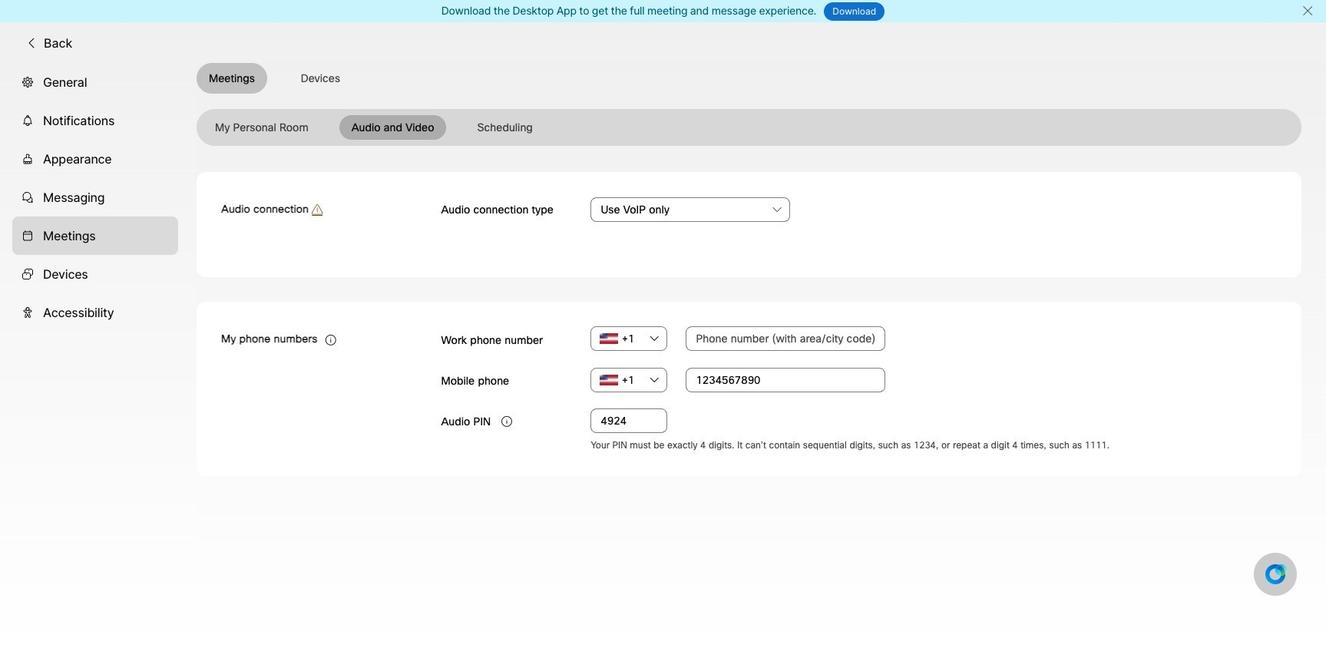 Task type: describe. For each thing, give the bounding box(es) containing it.
devices tab
[[12, 255, 178, 294]]

general tab
[[12, 63, 178, 102]]

accessibility tab
[[12, 294, 178, 332]]

notifications tab
[[12, 102, 178, 140]]

meetings tab
[[12, 217, 178, 255]]

wrapper image for meetings tab
[[22, 230, 34, 242]]

wrapper image for notifications 'tab'
[[22, 115, 34, 127]]

wrapper image for messaging tab
[[22, 192, 34, 204]]

appearance tab
[[12, 140, 178, 178]]



Task type: locate. For each thing, give the bounding box(es) containing it.
settings navigation
[[0, 63, 197, 648]]

wrapper image inside meetings tab
[[22, 230, 34, 242]]

cancel_16 image
[[1302, 5, 1314, 17]]

1 wrapper image from the top
[[22, 76, 34, 89]]

wrapper image inside notifications 'tab'
[[22, 115, 34, 127]]

wrapper image for "devices" tab
[[22, 268, 34, 281]]

wrapper image for appearance 'tab'
[[22, 153, 34, 165]]

wrapper image inside "devices" tab
[[22, 268, 34, 281]]

wrapper image for accessibility tab
[[22, 307, 34, 319]]

wrapper image
[[25, 37, 38, 49], [22, 115, 34, 127], [22, 153, 34, 165], [22, 192, 34, 204]]

wrapper image inside messaging tab
[[22, 192, 34, 204]]

wrapper image inside the general tab
[[22, 76, 34, 89]]

wrapper image for the general tab
[[22, 76, 34, 89]]

3 wrapper image from the top
[[22, 268, 34, 281]]

wrapper image inside appearance 'tab'
[[22, 153, 34, 165]]

wrapper image inside accessibility tab
[[22, 307, 34, 319]]

messaging tab
[[12, 178, 178, 217]]

4 wrapper image from the top
[[22, 307, 34, 319]]

wrapper image
[[22, 76, 34, 89], [22, 230, 34, 242], [22, 268, 34, 281], [22, 307, 34, 319]]

2 wrapper image from the top
[[22, 230, 34, 242]]



Task type: vqa. For each thing, say whether or not it's contained in the screenshot.
alert
no



